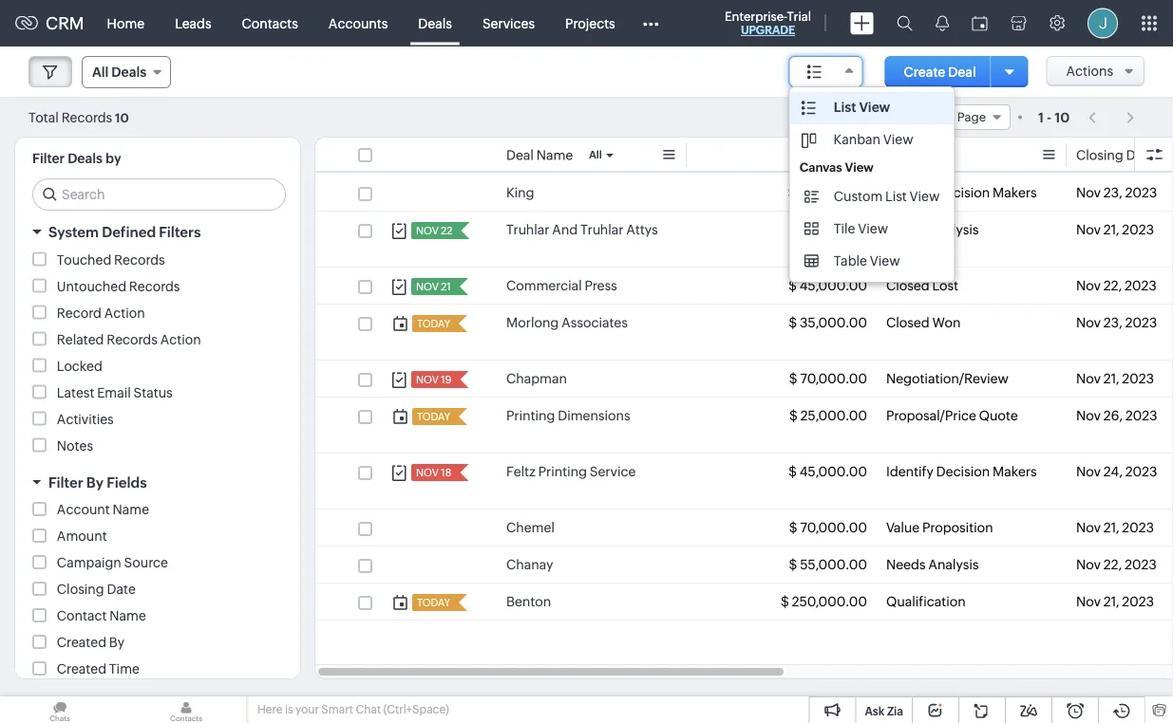 Task type: describe. For each thing, give the bounding box(es) containing it.
chat
[[356, 704, 381, 717]]

nov for truhlar and truhlar attys
[[416, 225, 439, 237]]

contacts link
[[227, 0, 313, 46]]

commercial
[[506, 278, 582, 294]]

list inside custom list view option
[[885, 189, 907, 204]]

0 vertical spatial date
[[1126, 148, 1155, 163]]

negotiation/review
[[886, 371, 1009, 387]]

size image down trial
[[807, 64, 822, 81]]

filters
[[159, 224, 201, 241]]

calendar image
[[972, 16, 988, 31]]

2023 for chanay
[[1125, 558, 1157, 573]]

chemel
[[506, 521, 555, 536]]

$ 35,000.00
[[789, 315, 867, 331]]

value
[[886, 521, 920, 536]]

nov 23, 2023 for closed won
[[1076, 315, 1157, 331]]

morlong
[[506, 315, 559, 331]]

locked
[[57, 359, 102, 374]]

create
[[904, 64, 946, 79]]

system
[[48, 224, 99, 241]]

here
[[257, 704, 283, 717]]

commercial press link
[[506, 276, 617, 295]]

total records 10
[[28, 110, 129, 125]]

table view option
[[790, 245, 954, 277]]

analysis for $ 55,000.00
[[928, 558, 979, 573]]

account
[[57, 503, 110, 518]]

size image for table view
[[804, 253, 820, 270]]

name for account name
[[113, 503, 149, 518]]

source
[[124, 556, 168, 571]]

45,000.00 for needs analysis
[[800, 222, 867, 237]]

1 horizontal spatial closing
[[1076, 148, 1124, 163]]

services
[[482, 16, 535, 31]]

$ 60,000.00
[[788, 185, 867, 200]]

leads link
[[160, 0, 227, 46]]

$ 45,000.00 for identify decision makers
[[789, 465, 867, 480]]

closed for closed won
[[886, 315, 930, 331]]

size image for list view
[[802, 100, 817, 117]]

nov 21, 2023 for negotiation/review
[[1076, 371, 1154, 387]]

identify decision makers for $ 60,000.00
[[886, 185, 1037, 200]]

1
[[1038, 110, 1044, 125]]

21, for needs analysis
[[1104, 222, 1120, 237]]

actions
[[1066, 64, 1113, 79]]

latest email status
[[57, 385, 173, 400]]

list inside list view option
[[834, 100, 856, 115]]

chanay
[[506, 558, 553, 573]]

nov 22, 2023 for lost
[[1076, 278, 1157, 294]]

accounts
[[329, 16, 388, 31]]

3 today from the top
[[417, 598, 450, 609]]

printing dimensions link
[[506, 407, 630, 426]]

250,000.00
[[792, 595, 867, 610]]

by
[[105, 151, 121, 166]]

custom list view
[[834, 189, 940, 204]]

needs for 55,000.00
[[886, 558, 926, 573]]

2 truhlar from the left
[[580, 222, 624, 237]]

proposition
[[922, 521, 993, 536]]

Other Modules field
[[630, 8, 671, 38]]

1 vertical spatial closing date
[[57, 582, 136, 598]]

nov 22
[[416, 225, 453, 237]]

identify for 60,000.00
[[886, 185, 934, 200]]

24,
[[1104, 465, 1123, 480]]

records for related
[[107, 332, 158, 347]]

0 horizontal spatial deal
[[506, 148, 534, 163]]

benton link
[[506, 593, 551, 612]]

press
[[585, 278, 617, 294]]

10 Records Per Page field
[[860, 104, 1011, 130]]

king link
[[506, 183, 534, 202]]

1 truhlar from the left
[[506, 222, 550, 237]]

nov for king
[[1076, 185, 1101, 200]]

22
[[441, 225, 453, 237]]

kanban
[[834, 132, 881, 147]]

morlong associates link
[[506, 313, 628, 332]]

contacts
[[242, 16, 298, 31]]

closed for closed lost
[[886, 278, 930, 294]]

truhlar and truhlar attys
[[506, 222, 658, 237]]

table
[[834, 254, 867, 269]]

view for kanban view
[[883, 132, 913, 147]]

kanban view
[[834, 132, 913, 147]]

45,000.00 for identify decision makers
[[800, 465, 867, 480]]

enterprise-trial upgrade
[[725, 9, 811, 37]]

untouched records
[[57, 279, 180, 294]]

search element
[[885, 0, 924, 47]]

feltz printing service link
[[506, 463, 636, 482]]

created by
[[57, 636, 125, 651]]

is
[[285, 704, 293, 717]]

tile view option
[[790, 213, 954, 245]]

service
[[590, 465, 636, 480]]

view for list view
[[859, 100, 890, 115]]

campaign
[[57, 556, 121, 571]]

view for table view
[[870, 254, 900, 269]]

created time
[[57, 662, 140, 677]]

filter deals by
[[32, 151, 121, 166]]

ask
[[865, 705, 885, 718]]

chapman
[[506, 371, 567, 387]]

tile
[[834, 221, 855, 237]]

deal inside button
[[948, 64, 976, 79]]

10 records per page
[[870, 110, 986, 124]]

nov for chemel
[[1076, 521, 1101, 536]]

benton
[[506, 595, 551, 610]]

10 inside 10 records per page field
[[870, 110, 884, 124]]

contact name
[[57, 609, 146, 624]]

printing inside feltz printing service link
[[538, 465, 587, 480]]

list view
[[834, 100, 890, 115]]

dimensions
[[558, 408, 630, 424]]

35,000.00
[[800, 315, 867, 331]]

$ for king
[[788, 185, 796, 200]]

tile view
[[834, 221, 888, 237]]

nov for chapman
[[1076, 371, 1101, 387]]

custom list view option
[[790, 180, 954, 213]]

contacts image
[[126, 697, 246, 724]]

records for untouched
[[129, 279, 180, 294]]

70,000.00 for value proposition
[[800, 521, 867, 536]]

2023 for truhlar and truhlar attys
[[1122, 222, 1154, 237]]

chats image
[[0, 697, 120, 724]]

filter by fields
[[48, 475, 147, 491]]

name for deal name
[[537, 148, 573, 163]]

1 vertical spatial amount
[[57, 529, 107, 544]]

name for contact name
[[110, 609, 146, 624]]

total
[[28, 110, 59, 125]]

record action
[[57, 305, 145, 321]]

10 for total records 10
[[115, 111, 129, 125]]

$ for chemel
[[789, 521, 798, 536]]

70,000.00 for negotiation/review
[[800, 371, 867, 387]]

analysis for $ 45,000.00
[[928, 222, 979, 237]]

here is your smart chat (ctrl+space)
[[257, 704, 449, 717]]

nov for printing dimensions
[[1076, 408, 1101, 424]]

nov 18
[[416, 467, 452, 479]]

nov 21, 2023 for needs analysis
[[1076, 222, 1154, 237]]

2 horizontal spatial deals
[[418, 16, 452, 31]]

crm
[[46, 14, 84, 33]]

$ for chanay
[[789, 558, 797, 573]]

23, for identify decision makers
[[1104, 185, 1123, 200]]

king
[[506, 185, 534, 200]]

$ for chapman
[[789, 371, 798, 387]]

nov for feltz printing service
[[416, 467, 439, 479]]

projects
[[565, 16, 615, 31]]

chanay link
[[506, 556, 553, 575]]

nov 21
[[416, 281, 451, 293]]

decision for $ 45,000.00
[[936, 465, 990, 480]]

records for total
[[61, 110, 112, 125]]

$ for commercial press
[[789, 278, 797, 294]]

$ 25,000.00
[[789, 408, 867, 424]]

closed lost
[[886, 278, 959, 294]]

25,000.00
[[800, 408, 867, 424]]

size image for kanban view
[[802, 132, 817, 149]]

filter for filter deals by
[[32, 151, 65, 166]]

leads
[[175, 16, 211, 31]]

size image for custom
[[804, 188, 820, 205]]

decision for $ 60,000.00
[[936, 185, 990, 200]]

$ for benton
[[781, 595, 789, 610]]

and
[[552, 222, 578, 237]]

printing dimensions
[[506, 408, 630, 424]]

notes
[[57, 438, 93, 454]]

today link for morlong
[[412, 315, 452, 332]]

nov 21, 2023 for value proposition
[[1076, 521, 1154, 536]]

touched
[[57, 252, 111, 267]]

nov for commercial press
[[1076, 278, 1101, 294]]

morlong associates
[[506, 315, 628, 331]]

$ 70,000.00 for value proposition
[[789, 521, 867, 536]]



Task type: locate. For each thing, give the bounding box(es) containing it.
2 $ 70,000.00 from the top
[[789, 521, 867, 536]]

size image up canvas
[[802, 132, 817, 149]]

printing right the 'feltz'
[[538, 465, 587, 480]]

0 horizontal spatial truhlar
[[506, 222, 550, 237]]

1 vertical spatial 23,
[[1104, 315, 1123, 331]]

$ for truhlar and truhlar attys
[[789, 222, 797, 237]]

nov for benton
[[1076, 595, 1101, 610]]

deal up king 'link'
[[506, 148, 534, 163]]

2 vertical spatial today link
[[412, 595, 452, 612]]

row group
[[315, 175, 1173, 621]]

filter up account
[[48, 475, 83, 491]]

0 vertical spatial needs
[[886, 222, 926, 237]]

all up total records 10
[[92, 65, 109, 80]]

size image down canvas
[[804, 188, 820, 205]]

All Deals field
[[82, 56, 171, 88]]

2 today link from the top
[[412, 408, 452, 426]]

1 horizontal spatial deal
[[948, 64, 976, 79]]

1 vertical spatial created
[[57, 662, 106, 677]]

26,
[[1104, 408, 1123, 424]]

2 horizontal spatial 10
[[1055, 110, 1070, 125]]

21, for negotiation/review
[[1104, 371, 1120, 387]]

2023 for printing dimensions
[[1126, 408, 1158, 424]]

lost
[[932, 278, 959, 294]]

system defined filters
[[48, 224, 201, 241]]

2 identify from the top
[[886, 465, 934, 480]]

1 vertical spatial needs analysis
[[886, 558, 979, 573]]

email
[[97, 385, 131, 400]]

0 vertical spatial name
[[537, 148, 573, 163]]

size image inside tile view option
[[804, 220, 820, 237]]

1 today from the top
[[417, 318, 450, 330]]

signals image
[[936, 15, 949, 31]]

deals down home
[[111, 65, 146, 80]]

0 horizontal spatial date
[[107, 582, 136, 598]]

makers for nov 24, 2023
[[993, 465, 1037, 480]]

list up the kanban
[[834, 100, 856, 115]]

10 nov from the top
[[1076, 595, 1101, 610]]

1 vertical spatial today link
[[412, 408, 452, 426]]

2 created from the top
[[57, 662, 106, 677]]

45,000.00
[[800, 222, 867, 237], [800, 278, 867, 294], [800, 465, 867, 480]]

won
[[932, 315, 961, 331]]

2 identify decision makers from the top
[[886, 465, 1037, 480]]

70,000.00 up 25,000.00
[[800, 371, 867, 387]]

today link
[[412, 315, 452, 332], [412, 408, 452, 426], [412, 595, 452, 612]]

filter by fields button
[[15, 466, 300, 500]]

4 nov 21, 2023 from the top
[[1076, 595, 1154, 610]]

deals link
[[403, 0, 467, 46]]

needs
[[886, 222, 926, 237], [886, 558, 926, 573]]

size image
[[807, 64, 822, 81], [802, 100, 817, 117], [802, 132, 817, 149], [804, 253, 820, 270]]

identify decision makers up proposition
[[886, 465, 1037, 480]]

size image inside custom list view option
[[804, 188, 820, 205]]

view down stage
[[910, 189, 940, 204]]

19
[[441, 374, 452, 386]]

2 needs analysis from the top
[[886, 558, 979, 573]]

signals element
[[924, 0, 960, 47]]

decision up proposition
[[936, 465, 990, 480]]

1 horizontal spatial action
[[160, 332, 201, 347]]

contact
[[57, 609, 107, 624]]

list box
[[790, 87, 954, 282]]

0 vertical spatial 23,
[[1104, 185, 1123, 200]]

per
[[936, 110, 955, 124]]

1 21, from the top
[[1104, 222, 1120, 237]]

4 21, from the top
[[1104, 595, 1120, 610]]

identify
[[886, 185, 934, 200], [886, 465, 934, 480]]

3 $ 45,000.00 from the top
[[789, 465, 867, 480]]

$ down $ 60,000.00
[[789, 222, 797, 237]]

associates
[[562, 315, 628, 331]]

identify down stage
[[886, 185, 934, 200]]

0 vertical spatial today
[[417, 318, 450, 330]]

7 nov from the top
[[1076, 465, 1101, 480]]

$ up $ 35,000.00
[[789, 278, 797, 294]]

projects link
[[550, 0, 630, 46]]

deals left by
[[68, 151, 103, 166]]

$ left 250,000.00
[[781, 595, 789, 610]]

needs down value
[[886, 558, 926, 573]]

10
[[1055, 110, 1070, 125], [870, 110, 884, 124], [115, 111, 129, 125]]

$ 45,000.00 for needs analysis
[[789, 222, 867, 237]]

$ for feltz printing service
[[789, 465, 797, 480]]

account name
[[57, 503, 149, 518]]

identify for 45,000.00
[[886, 465, 934, 480]]

name up "and"
[[537, 148, 573, 163]]

by for created
[[109, 636, 125, 651]]

1 vertical spatial identify
[[886, 465, 934, 480]]

1 vertical spatial 45,000.00
[[800, 278, 867, 294]]

filter down total
[[32, 151, 65, 166]]

today for printing
[[417, 411, 450, 423]]

1 nov 22, 2023 from the top
[[1076, 278, 1157, 294]]

nov 21, 2023
[[1076, 222, 1154, 237], [1076, 371, 1154, 387], [1076, 521, 1154, 536], [1076, 595, 1154, 610]]

defined
[[102, 224, 156, 241]]

create menu image
[[850, 12, 874, 35]]

Search text field
[[33, 180, 285, 210]]

amount
[[793, 148, 844, 163], [57, 529, 107, 544]]

closed left lost
[[886, 278, 930, 294]]

nov 22, 2023
[[1076, 278, 1157, 294], [1076, 558, 1157, 573]]

chapman link
[[506, 370, 567, 389]]

0 horizontal spatial deals
[[68, 151, 103, 166]]

0 vertical spatial analysis
[[928, 222, 979, 237]]

1 nov from the top
[[416, 225, 439, 237]]

1 nov 21, 2023 from the top
[[1076, 222, 1154, 237]]

view down the kanban
[[845, 161, 874, 175]]

printing down chapman 'link'
[[506, 408, 555, 424]]

3 today link from the top
[[412, 595, 452, 612]]

created
[[57, 636, 106, 651], [57, 662, 106, 677]]

by up "time"
[[109, 636, 125, 651]]

0 horizontal spatial amount
[[57, 529, 107, 544]]

$ 70,000.00 up $ 25,000.00
[[789, 371, 867, 387]]

1 45,000.00 from the top
[[800, 222, 867, 237]]

5 nov from the top
[[1076, 371, 1101, 387]]

22, for analysis
[[1104, 558, 1122, 573]]

campaign source
[[57, 556, 168, 571]]

1 identify decision makers from the top
[[886, 185, 1037, 200]]

2 vertical spatial 45,000.00
[[800, 465, 867, 480]]

2 23, from the top
[[1104, 315, 1123, 331]]

name up created by
[[110, 609, 146, 624]]

created down the contact
[[57, 636, 106, 651]]

1 vertical spatial printing
[[538, 465, 587, 480]]

0 vertical spatial 45,000.00
[[800, 222, 867, 237]]

status
[[134, 385, 173, 400]]

2 nov from the top
[[416, 281, 439, 293]]

0 vertical spatial needs analysis
[[886, 222, 979, 237]]

2 today from the top
[[417, 411, 450, 423]]

1 horizontal spatial deals
[[111, 65, 146, 80]]

2 21, from the top
[[1104, 371, 1120, 387]]

1 70,000.00 from the top
[[800, 371, 867, 387]]

2 vertical spatial name
[[110, 609, 146, 624]]

2 70,000.00 from the top
[[800, 521, 867, 536]]

$ 70,000.00
[[789, 371, 867, 387], [789, 521, 867, 536]]

filter inside dropdown button
[[48, 475, 83, 491]]

0 horizontal spatial by
[[86, 475, 104, 491]]

amount up $ 60,000.00
[[793, 148, 844, 163]]

makers for nov 23, 2023
[[993, 185, 1037, 200]]

4 nov from the top
[[416, 467, 439, 479]]

2 nov from the top
[[1076, 222, 1101, 237]]

0 vertical spatial nov 22, 2023
[[1076, 278, 1157, 294]]

0 horizontal spatial closing date
[[57, 582, 136, 598]]

records for touched
[[114, 252, 165, 267]]

closing up the contact
[[57, 582, 104, 598]]

truhlar
[[506, 222, 550, 237], [580, 222, 624, 237]]

$ left 25,000.00
[[789, 408, 798, 424]]

$ 45,000.00
[[789, 222, 867, 237], [789, 278, 867, 294], [789, 465, 867, 480]]

1 size image from the top
[[804, 188, 820, 205]]

nov 19
[[416, 374, 452, 386]]

10 for 1 - 10
[[1055, 110, 1070, 125]]

0 vertical spatial identify
[[886, 185, 934, 200]]

trial
[[787, 9, 811, 23]]

closing
[[1076, 148, 1124, 163], [57, 582, 104, 598]]

commercial press
[[506, 278, 617, 294]]

action up status
[[160, 332, 201, 347]]

enterprise-
[[725, 9, 787, 23]]

needs for 45,000.00
[[886, 222, 926, 237]]

closed left won
[[886, 315, 930, 331]]

1 vertical spatial 70,000.00
[[800, 521, 867, 536]]

45,000.00 for closed lost
[[800, 278, 867, 294]]

0 horizontal spatial closing
[[57, 582, 104, 598]]

nov for feltz printing service
[[1076, 465, 1101, 480]]

fields
[[107, 475, 147, 491]]

by inside dropdown button
[[86, 475, 104, 491]]

8 nov from the top
[[1076, 521, 1101, 536]]

1 horizontal spatial by
[[109, 636, 125, 651]]

10 up kanban view
[[870, 110, 884, 124]]

2 vertical spatial today
[[417, 598, 450, 609]]

$ 45,000.00 down table
[[789, 278, 867, 294]]

services link
[[467, 0, 550, 46]]

$ for morlong associates
[[789, 315, 797, 331]]

$ 45,000.00 down $ 25,000.00
[[789, 465, 867, 480]]

0 horizontal spatial list
[[834, 100, 856, 115]]

by up account name
[[86, 475, 104, 491]]

0 horizontal spatial 10
[[115, 111, 129, 125]]

2023 for chapman
[[1122, 371, 1154, 387]]

activities
[[57, 412, 114, 427]]

today link for printing
[[412, 408, 452, 426]]

row group containing king
[[315, 175, 1173, 621]]

0 vertical spatial 22,
[[1104, 278, 1122, 294]]

1 horizontal spatial closing date
[[1076, 148, 1155, 163]]

list
[[834, 100, 856, 115], [885, 189, 907, 204]]

1 vertical spatial name
[[113, 503, 149, 518]]

$ 55,000.00
[[789, 558, 867, 573]]

2 makers from the top
[[993, 465, 1037, 480]]

1 horizontal spatial 10
[[870, 110, 884, 124]]

list box containing list view
[[790, 87, 954, 282]]

1 nov 23, 2023 from the top
[[1076, 185, 1157, 200]]

$ left 35,000.00
[[789, 315, 797, 331]]

1 vertical spatial filter
[[48, 475, 83, 491]]

created down created by
[[57, 662, 106, 677]]

1 22, from the top
[[1104, 278, 1122, 294]]

2 nov 21, 2023 from the top
[[1076, 371, 1154, 387]]

needs analysis down custom list view at the right top of page
[[886, 222, 979, 237]]

1 horizontal spatial amount
[[793, 148, 844, 163]]

22, for lost
[[1104, 278, 1122, 294]]

0 vertical spatial filter
[[32, 151, 65, 166]]

55,000.00
[[800, 558, 867, 573]]

records inside field
[[886, 110, 933, 124]]

1 vertical spatial deals
[[111, 65, 146, 80]]

identify decision makers down stage
[[886, 185, 1037, 200]]

view inside option
[[859, 100, 890, 115]]

$ left 55,000.00
[[789, 558, 797, 573]]

1 created from the top
[[57, 636, 106, 651]]

size image inside kanban view option
[[802, 132, 817, 149]]

name down fields
[[113, 503, 149, 518]]

needs analysis for $ 45,000.00
[[886, 222, 979, 237]]

created for created by
[[57, 636, 106, 651]]

0 vertical spatial closing
[[1076, 148, 1124, 163]]

0 vertical spatial closed
[[886, 278, 930, 294]]

$ 70,000.00 for negotiation/review
[[789, 371, 867, 387]]

closing date
[[1076, 148, 1155, 163], [57, 582, 136, 598]]

time
[[109, 662, 140, 677]]

nov for morlong associates
[[1076, 315, 1101, 331]]

deal right create
[[948, 64, 976, 79]]

45,000.00 down 25,000.00
[[800, 465, 867, 480]]

2 decision from the top
[[936, 465, 990, 480]]

0 vertical spatial decision
[[936, 185, 990, 200]]

2023 for morlong associates
[[1125, 315, 1157, 331]]

2 closed from the top
[[886, 315, 930, 331]]

1 needs from the top
[[886, 222, 926, 237]]

1 decision from the top
[[936, 185, 990, 200]]

1 vertical spatial list
[[885, 189, 907, 204]]

size image left table
[[804, 253, 820, 270]]

proposal/price quote
[[886, 408, 1018, 424]]

nov
[[416, 225, 439, 237], [416, 281, 439, 293], [416, 374, 439, 386], [416, 467, 439, 479]]

1 identify from the top
[[886, 185, 934, 200]]

1 vertical spatial closed
[[886, 315, 930, 331]]

0 horizontal spatial all
[[92, 65, 109, 80]]

decision down "page"
[[936, 185, 990, 200]]

needs analysis up qualification
[[886, 558, 979, 573]]

1 vertical spatial analysis
[[928, 558, 979, 573]]

1 $ 70,000.00 from the top
[[789, 371, 867, 387]]

nov 22 link
[[411, 222, 455, 239]]

2023 for king
[[1125, 185, 1157, 200]]

10 up by
[[115, 111, 129, 125]]

1 vertical spatial decision
[[936, 465, 990, 480]]

by for filter
[[86, 475, 104, 491]]

1 23, from the top
[[1104, 185, 1123, 200]]

record
[[57, 305, 101, 321]]

records
[[61, 110, 112, 125], [886, 110, 933, 124], [114, 252, 165, 267], [129, 279, 180, 294], [107, 332, 158, 347]]

1 vertical spatial by
[[109, 636, 125, 651]]

feltz
[[506, 465, 536, 480]]

closing date up contact name
[[57, 582, 136, 598]]

nov for truhlar and truhlar attys
[[1076, 222, 1101, 237]]

ask zia
[[865, 705, 903, 718]]

0 vertical spatial action
[[104, 305, 145, 321]]

1 vertical spatial nov 22, 2023
[[1076, 558, 1157, 573]]

records down defined
[[114, 252, 165, 267]]

0 vertical spatial deal
[[948, 64, 976, 79]]

0 vertical spatial printing
[[506, 408, 555, 424]]

3 nov from the top
[[416, 374, 439, 386]]

2023 for feltz printing service
[[1125, 465, 1157, 480]]

page
[[957, 110, 986, 124]]

needs down custom list view at the right top of page
[[886, 222, 926, 237]]

0 vertical spatial created
[[57, 636, 106, 651]]

1 horizontal spatial all
[[589, 149, 602, 161]]

2023 for chemel
[[1122, 521, 1154, 536]]

size image left tile
[[804, 220, 820, 237]]

0 vertical spatial deals
[[418, 16, 452, 31]]

nov left 19
[[416, 374, 439, 386]]

view inside option
[[858, 221, 888, 237]]

1 vertical spatial $ 45,000.00
[[789, 278, 867, 294]]

1 closed from the top
[[886, 278, 930, 294]]

1 vertical spatial size image
[[804, 220, 820, 237]]

4 nov from the top
[[1076, 315, 1101, 331]]

1 analysis from the top
[[928, 222, 979, 237]]

zia
[[887, 705, 903, 718]]

deals for all deals
[[111, 65, 146, 80]]

nov left 22
[[416, 225, 439, 237]]

view up kanban view
[[859, 100, 890, 115]]

0 vertical spatial today link
[[412, 315, 452, 332]]

2023 for commercial press
[[1125, 278, 1157, 294]]

3 nov from the top
[[1076, 278, 1101, 294]]

$ 70,000.00 up $ 55,000.00
[[789, 521, 867, 536]]

0 horizontal spatial action
[[104, 305, 145, 321]]

1 horizontal spatial date
[[1126, 148, 1155, 163]]

1 vertical spatial deal
[[506, 148, 534, 163]]

decision
[[936, 185, 990, 200], [936, 465, 990, 480]]

None field
[[789, 56, 863, 87]]

nov for chapman
[[416, 374, 439, 386]]

analysis down proposition
[[928, 558, 979, 573]]

action up the related records action
[[104, 305, 145, 321]]

0 vertical spatial all
[[92, 65, 109, 80]]

$ left 60,000.00
[[788, 185, 796, 200]]

size image left list view
[[802, 100, 817, 117]]

nov 19 link
[[411, 371, 454, 389]]

0 vertical spatial by
[[86, 475, 104, 491]]

2 nov 22, 2023 from the top
[[1076, 558, 1157, 573]]

size image inside table view option
[[804, 253, 820, 270]]

nov 26, 2023
[[1076, 408, 1158, 424]]

23, for closed won
[[1104, 315, 1123, 331]]

2 vertical spatial $ 45,000.00
[[789, 465, 867, 480]]

nov 23, 2023 for identify decision makers
[[1076, 185, 1157, 200]]

nov 21, 2023 for qualification
[[1076, 595, 1154, 610]]

9 nov from the top
[[1076, 558, 1101, 573]]

deal name
[[506, 148, 573, 163]]

1 vertical spatial all
[[589, 149, 602, 161]]

1 vertical spatial closing
[[57, 582, 104, 598]]

size image for tile
[[804, 220, 820, 237]]

your
[[295, 704, 319, 717]]

related
[[57, 332, 104, 347]]

list right custom
[[885, 189, 907, 204]]

21, for value proposition
[[1104, 521, 1120, 536]]

size image inside list view option
[[802, 100, 817, 117]]

date
[[1126, 148, 1155, 163], [107, 582, 136, 598]]

-
[[1047, 110, 1052, 125]]

nov left 21
[[416, 281, 439, 293]]

records down the record action
[[107, 332, 158, 347]]

all inside field
[[92, 65, 109, 80]]

view up stage
[[883, 132, 913, 147]]

size image
[[804, 188, 820, 205], [804, 220, 820, 237]]

attys
[[626, 222, 658, 237]]

create menu element
[[839, 0, 885, 46]]

2 nov 23, 2023 from the top
[[1076, 315, 1157, 331]]

filter for filter by fields
[[48, 475, 83, 491]]

0 vertical spatial 70,000.00
[[800, 371, 867, 387]]

0 vertical spatial size image
[[804, 188, 820, 205]]

1 horizontal spatial truhlar
[[580, 222, 624, 237]]

1 vertical spatial nov 23, 2023
[[1076, 315, 1157, 331]]

1 makers from the top
[[993, 185, 1037, 200]]

10 right -
[[1055, 110, 1070, 125]]

0 vertical spatial nov 23, 2023
[[1076, 185, 1157, 200]]

all for all deals
[[92, 65, 109, 80]]

2 analysis from the top
[[928, 558, 979, 573]]

$ down $ 25,000.00
[[789, 465, 797, 480]]

1 vertical spatial $ 70,000.00
[[789, 521, 867, 536]]

2 vertical spatial deals
[[68, 151, 103, 166]]

3 21, from the top
[[1104, 521, 1120, 536]]

profile element
[[1076, 0, 1130, 46]]

system defined filters button
[[15, 216, 300, 249]]

view right table
[[870, 254, 900, 269]]

6 nov from the top
[[1076, 408, 1101, 424]]

1 vertical spatial needs
[[886, 558, 926, 573]]

deals left services link
[[418, 16, 452, 31]]

accounts link
[[313, 0, 403, 46]]

45,000.00 down table
[[800, 278, 867, 294]]

all right deal name
[[589, 149, 602, 161]]

deals inside field
[[111, 65, 146, 80]]

$ 250,000.00
[[781, 595, 867, 610]]

action
[[104, 305, 145, 321], [160, 332, 201, 347]]

1 horizontal spatial list
[[885, 189, 907, 204]]

deals for filter deals by
[[68, 151, 103, 166]]

view right tile
[[858, 221, 888, 237]]

amount down account
[[57, 529, 107, 544]]

all for all
[[589, 149, 602, 161]]

identify up value
[[886, 465, 934, 480]]

nov left the '18'
[[416, 467, 439, 479]]

view for canvas view
[[845, 161, 874, 175]]

truhlar right "and"
[[580, 222, 624, 237]]

70,000.00 up 55,000.00
[[800, 521, 867, 536]]

1 today link from the top
[[412, 315, 452, 332]]

0 vertical spatial $ 45,000.00
[[789, 222, 867, 237]]

21,
[[1104, 222, 1120, 237], [1104, 371, 1120, 387], [1104, 521, 1120, 536], [1104, 595, 1120, 610]]

closing down actions
[[1076, 148, 1124, 163]]

1 $ 45,000.00 from the top
[[789, 222, 867, 237]]

closing date down actions
[[1076, 148, 1155, 163]]

1 nov from the top
[[1076, 185, 1101, 200]]

2023 for benton
[[1122, 595, 1154, 610]]

nov for commercial press
[[416, 281, 439, 293]]

truhlar left "and"
[[506, 222, 550, 237]]

$ 45,000.00 for closed lost
[[789, 278, 867, 294]]

3 45,000.00 from the top
[[800, 465, 867, 480]]

identify decision makers for $ 45,000.00
[[886, 465, 1037, 480]]

2 45,000.00 from the top
[[800, 278, 867, 294]]

3 nov 21, 2023 from the top
[[1076, 521, 1154, 536]]

kanban view option
[[790, 124, 954, 157]]

0 vertical spatial makers
[[993, 185, 1037, 200]]

60,000.00
[[799, 185, 867, 200]]

records for 10
[[886, 110, 933, 124]]

2 size image from the top
[[804, 220, 820, 237]]

0 vertical spatial closing date
[[1076, 148, 1155, 163]]

21, for qualification
[[1104, 595, 1120, 610]]

0 vertical spatial amount
[[793, 148, 844, 163]]

needs analysis for $ 55,000.00
[[886, 558, 979, 573]]

create deal
[[904, 64, 976, 79]]

$ up $ 55,000.00
[[789, 521, 798, 536]]

nov 18 link
[[411, 465, 453, 482]]

view for tile view
[[858, 221, 888, 237]]

1 vertical spatial date
[[107, 582, 136, 598]]

$ up $ 25,000.00
[[789, 371, 798, 387]]

$ for printing dimensions
[[789, 408, 798, 424]]

analysis up lost
[[928, 222, 979, 237]]

1 needs analysis from the top
[[886, 222, 979, 237]]

1 vertical spatial today
[[417, 411, 450, 423]]

45,000.00 up table
[[800, 222, 867, 237]]

1 vertical spatial 22,
[[1104, 558, 1122, 573]]

list view option
[[790, 92, 954, 124]]

navigation
[[1079, 104, 1145, 131]]

nov for chanay
[[1076, 558, 1101, 573]]

smart
[[321, 704, 353, 717]]

today for morlong
[[417, 318, 450, 330]]

created for created time
[[57, 662, 106, 677]]

proposal/price
[[886, 408, 976, 424]]

records left the per
[[886, 110, 933, 124]]

0 vertical spatial $ 70,000.00
[[789, 371, 867, 387]]

$ 45,000.00 down $ 60,000.00
[[789, 222, 867, 237]]

0 vertical spatial list
[[834, 100, 856, 115]]

0 vertical spatial identify decision makers
[[886, 185, 1037, 200]]

1 vertical spatial identify decision makers
[[886, 465, 1037, 480]]

records up filter deals by
[[61, 110, 112, 125]]

latest
[[57, 385, 94, 400]]

2 22, from the top
[[1104, 558, 1122, 573]]

1 vertical spatial makers
[[993, 465, 1037, 480]]

1 vertical spatial action
[[160, 332, 201, 347]]

search image
[[897, 15, 913, 31]]

2 needs from the top
[[886, 558, 926, 573]]

2 $ 45,000.00 from the top
[[789, 278, 867, 294]]

all deals
[[92, 65, 146, 80]]

create deal button
[[885, 56, 995, 87]]

records down "touched records"
[[129, 279, 180, 294]]

10 inside total records 10
[[115, 111, 129, 125]]

profile image
[[1088, 8, 1118, 38]]

closed won
[[886, 315, 961, 331]]



Task type: vqa. For each thing, say whether or not it's contained in the screenshot.


